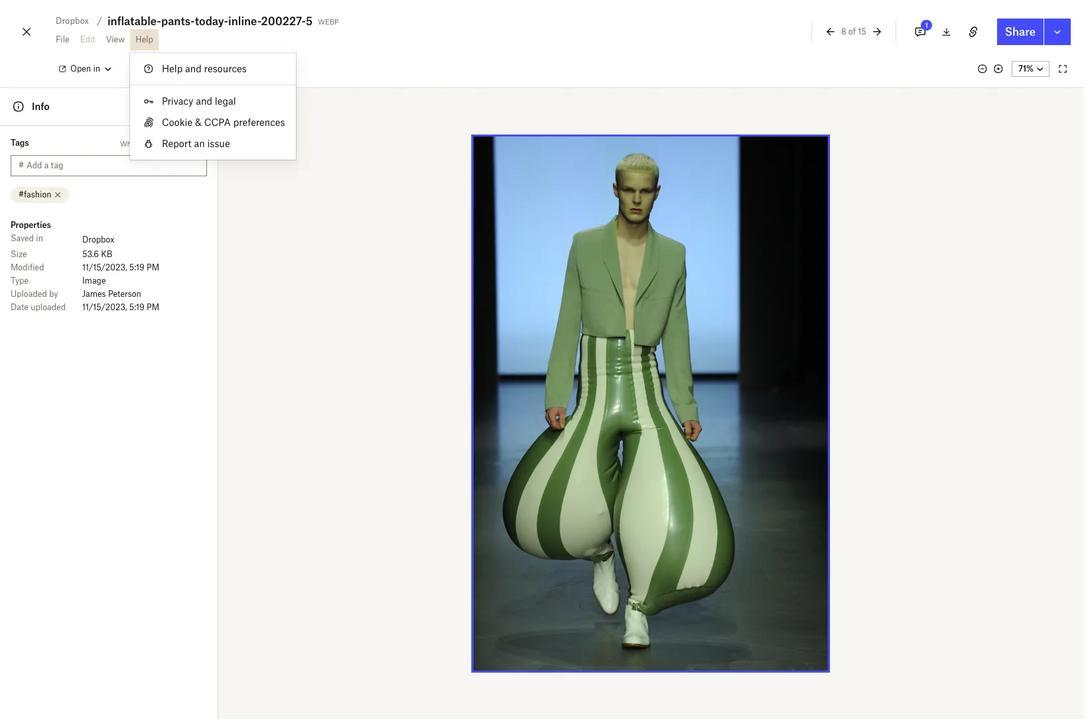 Task type: locate. For each thing, give the bounding box(es) containing it.
&
[[195, 117, 202, 128]]

uploaded for microsoft_pride_21_pansexual.jpg
[[833, 637, 863, 645]]

dropbox up "53.6 kb"
[[82, 235, 114, 245]]

2 to from the top
[[865, 480, 871, 488]]

uploaded down the microsoft_pride_21_intersex.jpg
[[833, 598, 863, 606]]

4 to from the top
[[865, 559, 871, 567]]

to
[[865, 441, 871, 449], [865, 480, 871, 488], [865, 519, 871, 527], [865, 559, 871, 567], [865, 598, 871, 606], [865, 637, 871, 645]]

close left sidebar image
[[191, 99, 207, 115]]

uploaded to down microsoft_pride_21_pride_flag.jpg
[[833, 559, 871, 567]]

1 jpg from the top
[[809, 441, 822, 448]]

microsoft_pride_21_bisexual.jpg
[[807, 465, 930, 475]]

view
[[106, 34, 125, 44]]

help for help
[[135, 34, 153, 44]]

in for saved in
[[36, 234, 43, 243]]

uploaded for microsoft_pride_21_neutrois.jpg
[[833, 519, 863, 527]]

1 horizontal spatial in
[[93, 64, 100, 74]]

1 vertical spatial and
[[196, 96, 212, 107]]

1 to from the top
[[865, 441, 871, 449]]

5 to from the top
[[865, 598, 871, 606]]

jpg for microsoft_pride_21_demisexual.jpg
[[809, 441, 822, 448]]

and
[[185, 63, 202, 74], [196, 96, 212, 107]]

0 vertical spatial 11/15/2023,
[[82, 263, 127, 273]]

dropbox
[[56, 16, 89, 26], [82, 235, 114, 245]]

cookie & ccpa preferences
[[162, 117, 285, 128]]

resources
[[204, 63, 247, 74]]

peterson
[[108, 289, 141, 299]]

cookie
[[162, 117, 193, 128]]

to for microsoft_pride_21_bisexual.jpg
[[865, 480, 871, 488]]

microsoft_pride_21_intersex.jpg
[[807, 582, 929, 592]]

1 upload complete image from the top
[[785, 425, 801, 441]]

2 11/15/2023, from the top
[[82, 303, 127, 312]]

to down microsoft_pride_21_pansexual.jpg
[[865, 637, 871, 645]]

uploaded
[[11, 289, 47, 299], [833, 441, 863, 449], [833, 480, 863, 488], [833, 519, 863, 527], [833, 559, 863, 567], [833, 598, 863, 606], [833, 637, 863, 645]]

0 vertical spatial 11/15/2023, 5:19 pm
[[82, 263, 159, 273]]

1 row from the top
[[11, 232, 207, 248]]

4 upload complete image from the top
[[785, 620, 801, 636]]

who
[[120, 140, 135, 148]]

row up kb
[[11, 232, 207, 248]]

to for microsoft_pride_21_pride_flag.jpg
[[865, 559, 871, 567]]

uploaded to down microsoft_pride_21_neutrois.jpg
[[833, 519, 871, 527]]

uploaded to for microsoft_pride_21_pride_flag.jpg
[[833, 559, 871, 567]]

in for open in
[[93, 64, 100, 74]]

5:19 for james peterson
[[129, 303, 144, 312]]

5 jpg from the top
[[809, 597, 822, 605]]

ccpa
[[204, 117, 231, 128]]

and inside 'link'
[[196, 96, 212, 107]]

0 vertical spatial help
[[135, 34, 153, 44]]

1 11/15/2023, from the top
[[82, 263, 127, 273]]

jpg down uploads
[[809, 441, 822, 448]]

0 vertical spatial and
[[185, 63, 202, 74]]

8
[[841, 26, 846, 36]]

None field
[[0, 0, 102, 15]]

in inside popup button
[[93, 64, 100, 74]]

#
[[19, 161, 24, 170]]

2 11/15/2023, 5:19 pm from the top
[[82, 303, 159, 312]]

11/15/2023, 5:19 pm for peterson
[[82, 303, 159, 312]]

table
[[11, 232, 207, 314]]

jpg down microsoft_pride_21_bisexual.jpg
[[809, 480, 822, 488]]

uploaded to down "microsoft_pride_21_demisexual.jpg"
[[833, 441, 871, 449]]

help inside "menu item"
[[162, 63, 183, 74]]

pm for kb
[[147, 263, 159, 273]]

1 vertical spatial 5:19
[[129, 303, 144, 312]]

help up the privacy
[[162, 63, 183, 74]]

row down dropbox link
[[11, 248, 207, 261]]

pm
[[147, 263, 159, 273], [147, 303, 159, 312]]

1
[[925, 21, 928, 29]]

5:19 down peterson on the top of page
[[129, 303, 144, 312]]

jpg for microsoft_pride_21_bisexual.jpg
[[809, 480, 822, 488]]

3 upload complete image from the top
[[785, 581, 801, 597]]

2 pm from the top
[[147, 303, 159, 312]]

in right open
[[93, 64, 100, 74]]

legal
[[215, 96, 236, 107]]

11/15/2023, 5:19 pm
[[82, 263, 159, 273], [82, 303, 159, 312]]

to down microsoft_pride_21_neutrois.jpg
[[865, 519, 871, 527]]

11/15/2023, for peterson
[[82, 303, 127, 312]]

uploaded down microsoft_pride_21_pride_flag.jpg
[[833, 559, 863, 567]]

row containing uploaded by
[[11, 288, 207, 301]]

uploaded down microsoft_pride_21_pansexual.jpg
[[833, 637, 863, 645]]

uploaded to down the microsoft_pride_21_intersex.jpg
[[833, 598, 871, 606]]

jpg
[[809, 441, 822, 448], [809, 480, 822, 488], [809, 519, 822, 527], [809, 558, 822, 566], [809, 597, 822, 605], [809, 636, 822, 644]]

0 vertical spatial in
[[93, 64, 100, 74]]

upload complete image
[[785, 425, 801, 441], [785, 464, 801, 480], [785, 659, 801, 675]]

privacy and legal
[[162, 96, 236, 107]]

1 vertical spatial in
[[36, 234, 43, 243]]

5 uploaded to from the top
[[833, 598, 871, 606]]

jpg down microsoft_pride_21_pride_flag.jpg
[[809, 558, 822, 566]]

upload complete image
[[785, 503, 801, 519], [785, 542, 801, 558], [785, 581, 801, 597], [785, 620, 801, 636]]

row down "image" at the top
[[11, 288, 207, 301]]

dropbox up file
[[56, 16, 89, 26]]

4 jpg from the top
[[809, 558, 822, 566]]

who can see my tags? image
[[194, 139, 204, 150]]

5:19 for 53.6 kb
[[129, 263, 144, 273]]

my
[[162, 140, 172, 148]]

row up james peterson
[[11, 275, 207, 288]]

0 vertical spatial dropbox
[[56, 16, 89, 26]]

to down "microsoft_pride_21_demisexual.jpg"
[[865, 441, 871, 449]]

row down james peterson
[[11, 301, 207, 314]]

1 vertical spatial 11/15/2023, 5:19 pm
[[82, 303, 159, 312]]

help down inflatable-
[[135, 34, 153, 44]]

an
[[194, 138, 205, 149]]

and left resources at the left top of page
[[185, 63, 202, 74]]

dropbox button
[[50, 13, 94, 29]]

to for microsoft_pride_21_neutrois.jpg
[[865, 519, 871, 527]]

to down the microsoft_pride_21_intersex.jpg
[[865, 598, 871, 606]]

2 vertical spatial upload complete image
[[785, 659, 801, 675]]

1 5:19 from the top
[[129, 263, 144, 273]]

uploaded to down microsoft_pride_21_pansexual.jpg
[[833, 637, 871, 645]]

uploaded for microsoft_pride_21_intersex.jpg
[[833, 598, 863, 606]]

row down kb
[[11, 261, 207, 275]]

1 vertical spatial dropbox
[[82, 235, 114, 245]]

3 upload complete image from the top
[[785, 659, 801, 675]]

0 vertical spatial upload complete image
[[785, 425, 801, 441]]

1 upload complete image from the top
[[785, 503, 801, 519]]

1 vertical spatial 11/15/2023,
[[82, 303, 127, 312]]

2 uploaded to from the top
[[833, 480, 871, 488]]

kb
[[101, 249, 112, 259]]

jpg down microsoft_pride_21_neutrois.jpg
[[809, 519, 822, 527]]

uploaded to
[[833, 441, 871, 449], [833, 480, 871, 488], [833, 519, 871, 527], [833, 559, 871, 567], [833, 598, 871, 606], [833, 637, 871, 645]]

6 to from the top
[[865, 637, 871, 645]]

and for help
[[185, 63, 202, 74]]

upload complete image for microsoft_pride_21_bisexual.jpg
[[785, 464, 801, 480]]

in down 'properties'
[[36, 234, 43, 243]]

2 jpg from the top
[[809, 480, 822, 488]]

2 upload complete image from the top
[[785, 542, 801, 558]]

info
[[32, 101, 49, 112]]

who can see my tags?
[[120, 140, 191, 148]]

pants-
[[161, 15, 195, 28]]

0 horizontal spatial help
[[135, 34, 153, 44]]

2 upload complete image from the top
[[785, 464, 801, 480]]

dropbox inside popup button
[[56, 16, 89, 26]]

to down microsoft_pride_21_pride_flag.jpg
[[865, 559, 871, 567]]

1 uploaded to from the top
[[833, 441, 871, 449]]

3 jpg from the top
[[809, 519, 822, 527]]

5 row from the top
[[11, 288, 207, 301]]

0 horizontal spatial in
[[36, 234, 43, 243]]

3 row from the top
[[11, 261, 207, 275]]

/
[[97, 15, 102, 27]]

report
[[162, 138, 191, 149]]

uploaded by
[[11, 289, 58, 299]]

row containing date uploaded
[[11, 301, 207, 314]]

jpg up microsoft_pride_21_lesbian.jpg
[[809, 636, 822, 644]]

help
[[135, 34, 153, 44], [162, 63, 183, 74]]

in
[[93, 64, 100, 74], [36, 234, 43, 243]]

upload complete image for microsoft_pride_21_demisexual.jpg
[[785, 425, 801, 441]]

uploaded to for microsoft_pride_21_pansexual.jpg
[[833, 637, 871, 645]]

11/15/2023, down james peterson
[[82, 303, 127, 312]]

to for microsoft_pride_21_demisexual.jpg
[[865, 441, 871, 449]]

help and resources menu item
[[130, 58, 296, 80]]

6 jpg from the top
[[809, 636, 822, 644]]

and inside "menu item"
[[185, 63, 202, 74]]

11/15/2023, down kb
[[82, 263, 127, 273]]

uploaded down microsoft_pride_21_neutrois.jpg
[[833, 519, 863, 527]]

row
[[11, 232, 207, 248], [11, 248, 207, 261], [11, 261, 207, 275], [11, 275, 207, 288], [11, 288, 207, 301], [11, 301, 207, 314]]

1 vertical spatial upload complete image
[[785, 464, 801, 480]]

0 vertical spatial 5:19
[[129, 263, 144, 273]]

6 row from the top
[[11, 301, 207, 314]]

jpg for microsoft_pride_21_intersex.jpg
[[809, 597, 822, 605]]

#fashion
[[19, 190, 51, 200]]

3 to from the top
[[865, 519, 871, 527]]

1 vertical spatial pm
[[147, 303, 159, 312]]

11/15/2023,
[[82, 263, 127, 273], [82, 303, 127, 312]]

6 uploaded to from the top
[[833, 637, 871, 645]]

4 row from the top
[[11, 275, 207, 288]]

uploaded down "microsoft_pride_21_demisexual.jpg"
[[833, 441, 863, 449]]

uploads
[[785, 394, 828, 407]]

11/15/2023, 5:19 pm down peterson on the top of page
[[82, 303, 159, 312]]

2 5:19 from the top
[[129, 303, 144, 312]]

help inside popup button
[[135, 34, 153, 44]]

jpg for microsoft_pride_21_neutrois.jpg
[[809, 519, 822, 527]]

privacy
[[162, 96, 193, 107]]

1 11/15/2023, 5:19 pm from the top
[[82, 263, 159, 273]]

by
[[49, 289, 58, 299]]

0 vertical spatial pm
[[147, 263, 159, 273]]

uploaded down microsoft_pride_21_bisexual.jpg
[[833, 480, 863, 488]]

uploaded to down microsoft_pride_21_bisexual.jpg
[[833, 480, 871, 488]]

1 vertical spatial help
[[162, 63, 183, 74]]

11/15/2023, 5:19 pm down kb
[[82, 263, 159, 273]]

uploaded for microsoft_pride_21_bisexual.jpg
[[833, 480, 863, 488]]

jpg for microsoft_pride_21_pride_flag.jpg
[[809, 558, 822, 566]]

11/15/2023, 5:19 pm for kb
[[82, 263, 159, 273]]

help button
[[130, 29, 159, 50]]

file button
[[50, 29, 75, 50]]

to down microsoft_pride_21_bisexual.jpg
[[865, 480, 871, 488]]

today-
[[195, 15, 228, 28]]

uploaded down type
[[11, 289, 47, 299]]

and left legal
[[196, 96, 212, 107]]

2 row from the top
[[11, 248, 207, 261]]

uploaded for microsoft_pride_21_pride_flag.jpg
[[833, 559, 863, 567]]

uploaded
[[31, 303, 66, 312]]

5:19 up peterson on the top of page
[[129, 263, 144, 273]]

size
[[11, 249, 27, 259]]

11/15/2023, for kb
[[82, 263, 127, 273]]

5:19
[[129, 263, 144, 273], [129, 303, 144, 312]]

3 uploaded to from the top
[[833, 519, 871, 527]]

1 horizontal spatial help
[[162, 63, 183, 74]]

1 pm from the top
[[147, 263, 159, 273]]

jpg down the microsoft_pride_21_intersex.jpg
[[809, 597, 822, 605]]

row containing modified
[[11, 261, 207, 275]]

upload complete image for microsoft_pride_21_pride_flag.jpg
[[785, 542, 801, 558]]

4 uploaded to from the top
[[833, 559, 871, 567]]



Task type: describe. For each thing, give the bounding box(es) containing it.
71% button
[[1012, 61, 1050, 77]]

james peterson
[[82, 289, 141, 299]]

pm for peterson
[[147, 303, 159, 312]]

uploaded to for microsoft_pride_21_bisexual.jpg
[[833, 480, 871, 488]]

privacy and legal link
[[130, 91, 296, 112]]

row containing saved in
[[11, 232, 207, 248]]

cookie & ccpa preferences menu item
[[130, 112, 296, 133]]

table containing saved in
[[11, 232, 207, 314]]

dropbox link
[[82, 234, 114, 247]]

uploaded to for microsoft_pride_21_neutrois.jpg
[[833, 519, 871, 527]]

modified
[[11, 263, 44, 273]]

uploads alert
[[774, 381, 1067, 720]]

microsoft_pride_21_demisexual.jpg
[[807, 426, 943, 436]]

1 button
[[907, 19, 933, 45]]

can
[[137, 140, 148, 148]]

preferences
[[233, 117, 285, 128]]

report an issue link
[[130, 133, 296, 155]]

inline-
[[228, 15, 261, 28]]

saved
[[11, 234, 34, 243]]

Add a tag text field
[[27, 159, 199, 173]]

53.6
[[82, 249, 99, 259]]

to for microsoft_pride_21_intersex.jpg
[[865, 598, 871, 606]]

dropbox for dropbox popup button
[[56, 16, 89, 26]]

open in button
[[50, 58, 119, 80]]

help for help and resources
[[162, 63, 183, 74]]

microsoft_pride_21_pride_flag.jpg
[[807, 543, 937, 553]]

tags
[[11, 138, 29, 148]]

webp
[[318, 15, 339, 27]]

upload complete image for microsoft_pride_21_neutrois.jpg
[[785, 503, 801, 519]]

5
[[306, 15, 313, 28]]

share button
[[997, 19, 1044, 45]]

microsoft_pride_21_lesbian.jpg
[[807, 661, 928, 671]]

dropbox for dropbox link
[[82, 235, 114, 245]]

uploaded for microsoft_pride_21_demisexual.jpg
[[833, 441, 863, 449]]

uploaded to for microsoft_pride_21_intersex.jpg
[[833, 598, 871, 606]]

date uploaded
[[11, 303, 66, 312]]

file
[[56, 34, 69, 44]]

15
[[858, 26, 866, 36]]

report an issue
[[162, 138, 230, 149]]

to for microsoft_pride_21_pansexual.jpg
[[865, 637, 871, 645]]

upload complete image for microsoft_pride_21_pansexual.jpg
[[785, 620, 801, 636]]

close image
[[19, 21, 34, 42]]

share
[[1005, 25, 1036, 38]]

upload complete image for microsoft_pride_21_intersex.jpg
[[785, 581, 801, 597]]

of
[[848, 26, 856, 36]]

200227-
[[261, 15, 306, 28]]

8 of 15
[[841, 26, 866, 36]]

row containing type
[[11, 275, 207, 288]]

and for privacy
[[196, 96, 212, 107]]

microsoft_pride_21_pansexual.jpg
[[807, 622, 937, 632]]

#fashion button
[[11, 187, 70, 203]]

microsoft_pride_21_neutrois.jpg
[[807, 504, 931, 514]]

type
[[11, 276, 29, 286]]

date
[[11, 303, 29, 312]]

53.6 kb
[[82, 249, 112, 259]]

row containing size
[[11, 248, 207, 261]]

image
[[82, 276, 106, 286]]

jpg for microsoft_pride_21_pansexual.jpg
[[809, 636, 822, 644]]

saved in
[[11, 234, 43, 243]]

inflatable-
[[107, 15, 161, 28]]

open
[[70, 64, 91, 74]]

view button
[[101, 29, 130, 50]]

see
[[150, 140, 161, 148]]

issue
[[207, 138, 230, 149]]

uploaded to for microsoft_pride_21_demisexual.jpg
[[833, 441, 871, 449]]

james
[[82, 289, 106, 299]]

/ inflatable-pants-today-inline-200227-5 webp
[[97, 15, 339, 28]]

71%
[[1018, 64, 1034, 74]]

properties
[[11, 220, 51, 230]]

tags?
[[174, 140, 191, 148]]

open in
[[70, 64, 100, 74]]

help and resources
[[162, 63, 247, 74]]



Task type: vqa. For each thing, say whether or not it's contained in the screenshot.
table
yes



